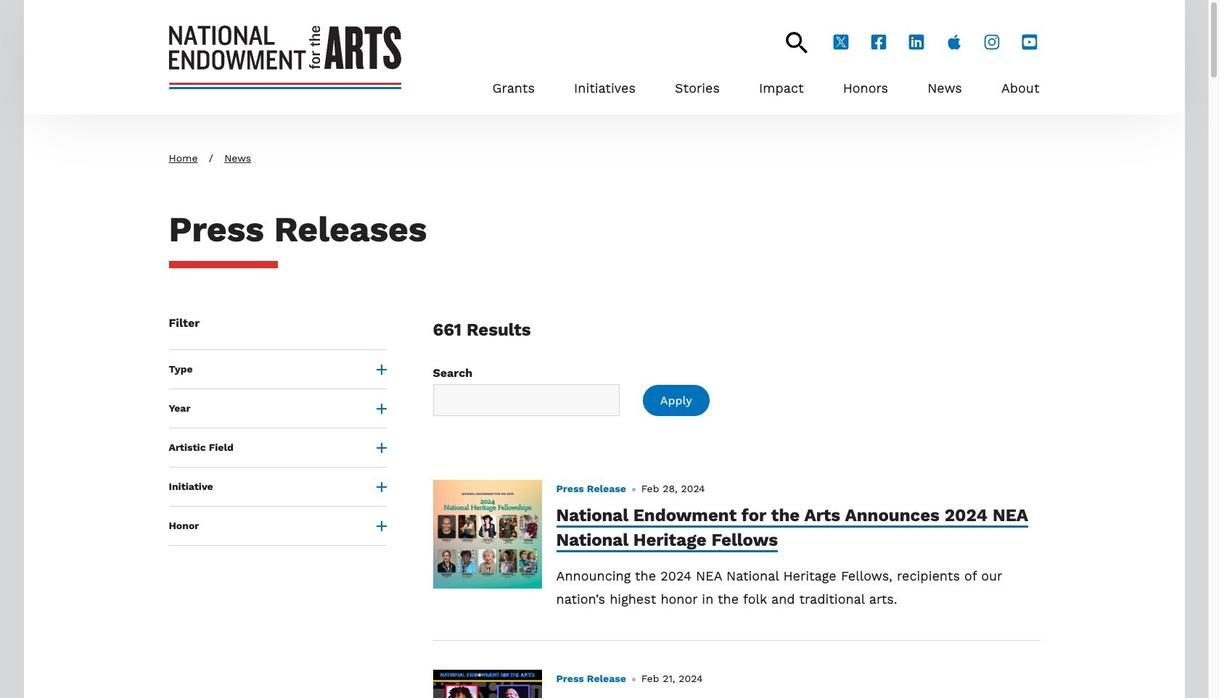 Task type: locate. For each thing, give the bounding box(es) containing it.
collage of the 2024 nea jazz masters image
[[433, 671, 542, 699]]

3 menu item from the left
[[675, 77, 720, 100]]

menu item
[[492, 77, 535, 100], [574, 77, 636, 100], [675, 77, 720, 100], [759, 77, 804, 100], [843, 77, 888, 100], [927, 77, 962, 100], [1001, 77, 1039, 100]]

4 menu item from the left
[[759, 77, 804, 100]]

1 menu item from the left
[[492, 77, 535, 100]]

None submit
[[643, 385, 709, 417]]

6 menu item from the left
[[927, 77, 962, 100]]

None text field
[[433, 385, 620, 417]]

2 menu item from the left
[[574, 77, 636, 100]]

menu bar
[[492, 54, 1039, 100]]



Task type: vqa. For each thing, say whether or not it's contained in the screenshot.
Four women dressed in white dancing KATHAK style on stage. image
no



Task type: describe. For each thing, give the bounding box(es) containing it.
5 menu item from the left
[[843, 77, 888, 100]]

7 menu item from the left
[[1001, 77, 1039, 100]]

collage of 10 artists announcing the 2024 nea national heritage fellowships image
[[433, 480, 542, 589]]

national endowment for the arts logo image
[[169, 26, 401, 89]]



